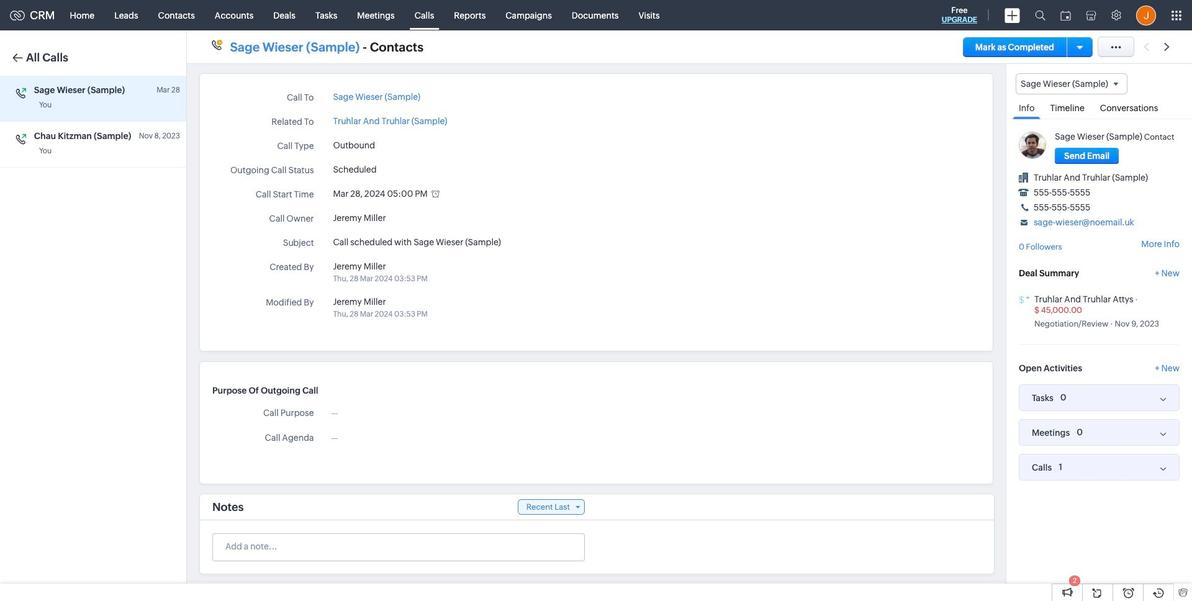Task type: describe. For each thing, give the bounding box(es) containing it.
calendar image
[[1061, 10, 1071, 20]]

search image
[[1035, 10, 1046, 20]]

Add a note... field
[[213, 540, 584, 553]]

next record image
[[1164, 43, 1172, 51]]

search element
[[1028, 0, 1053, 30]]

profile element
[[1129, 0, 1164, 30]]



Task type: locate. For each thing, give the bounding box(es) containing it.
None button
[[1055, 148, 1119, 164]]

previous record image
[[1144, 43, 1149, 51]]

None field
[[1016, 73, 1128, 95]]

logo image
[[10, 10, 25, 20]]

create menu element
[[997, 0, 1028, 30]]

create menu image
[[1005, 8, 1020, 23]]

profile image
[[1136, 5, 1156, 25]]



Task type: vqa. For each thing, say whether or not it's contained in the screenshot.
the "Search" element
yes



